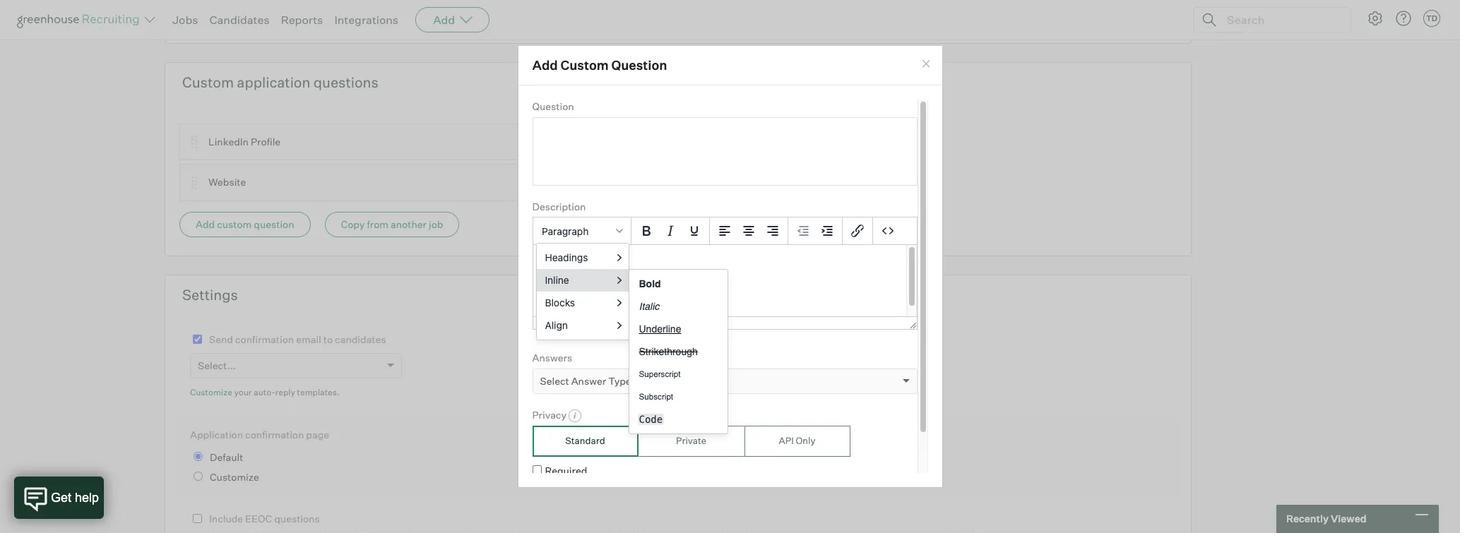 Task type: describe. For each thing, give the bounding box(es) containing it.
blocks
[[545, 297, 575, 309]]

private option
[[638, 426, 744, 457]]

private
[[676, 435, 707, 447]]

include eeoc questions
[[209, 513, 320, 525]]

custom
[[217, 218, 252, 230]]

underline
[[639, 324, 681, 335]]

questions for custom application questions
[[314, 73, 379, 91]]

confirmation for send
[[235, 333, 294, 345]]

copy from another job
[[341, 218, 443, 230]]

0 vertical spatial question
[[611, 57, 667, 73]]

api only option
[[744, 426, 850, 457]]

email
[[296, 333, 321, 345]]

customize your auto-reply templates.
[[190, 387, 340, 398]]

add for add custom question
[[532, 57, 558, 73]]

Search text field
[[1224, 10, 1338, 30]]

td button
[[1424, 10, 1441, 27]]

to
[[323, 333, 333, 345]]

confirmation for application
[[245, 429, 304, 441]]

send
[[209, 333, 233, 345]]

another
[[391, 218, 427, 230]]

settings
[[182, 286, 238, 304]]

templates.
[[297, 387, 340, 398]]

customize for customize your auto-reply templates.
[[190, 387, 232, 398]]

resize image
[[910, 322, 917, 329]]

linkedin
[[208, 136, 249, 148]]

end
[[194, 9, 211, 20]]

job
[[429, 218, 443, 230]]

copy from another job button
[[325, 212, 460, 237]]

type
[[608, 375, 631, 387]]

linkedin profile
[[208, 136, 281, 148]]

privacy
[[532, 409, 567, 421]]

customize link
[[190, 387, 232, 398]]

copy
[[341, 218, 365, 230]]

jobs
[[172, 13, 198, 27]]

paragraph group
[[533, 218, 917, 245]]

candidates
[[210, 13, 270, 27]]

td button
[[1421, 7, 1444, 30]]

bold
[[639, 278, 661, 290]]

add custom question button
[[179, 212, 311, 237]]

standard
[[565, 435, 605, 447]]

superscript
[[639, 370, 681, 379]]

candidates
[[335, 333, 386, 345]]

add for add
[[433, 13, 455, 27]]

integrations link
[[334, 13, 399, 27]]

include
[[209, 513, 243, 525]]

auto-
[[254, 387, 275, 398]]

blocks menu item
[[537, 292, 628, 314]]

profile
[[251, 136, 281, 148]]

configure image
[[1367, 10, 1384, 27]]

website
[[208, 176, 246, 188]]

headings menu item
[[537, 247, 628, 269]]

recently viewed
[[1287, 513, 1367, 525]]

select answer type
[[540, 375, 631, 387]]

reports
[[281, 13, 323, 27]]

required
[[545, 465, 587, 477]]

select
[[540, 375, 569, 387]]

2 toolbar from the left
[[710, 218, 788, 245]]

add for add custom question
[[196, 218, 215, 230]]

subscript
[[639, 392, 673, 402]]

0 horizontal spatial custom
[[182, 73, 234, 91]]

candidates link
[[210, 13, 270, 27]]

default
[[210, 452, 243, 464]]



Task type: vqa. For each thing, say whether or not it's contained in the screenshot.
Integrations link
yes



Task type: locate. For each thing, give the bounding box(es) containing it.
customize
[[190, 387, 232, 398], [210, 471, 259, 483]]

paragraph button
[[536, 219, 628, 243]]

0 horizontal spatial add
[[196, 218, 215, 230]]

add inside 'add custom question' "dialog"
[[532, 57, 558, 73]]

customize for customize
[[210, 471, 259, 483]]

confirmation
[[235, 333, 294, 345], [245, 429, 304, 441]]

custom application questions
[[182, 73, 379, 91]]

questions down integrations 'link'
[[314, 73, 379, 91]]

None radio
[[194, 452, 203, 462]]

1 vertical spatial add
[[532, 57, 558, 73]]

0 vertical spatial questions
[[314, 73, 379, 91]]

1 vertical spatial confirmation
[[245, 429, 304, 441]]

application
[[190, 429, 243, 441]]

1 horizontal spatial custom
[[561, 57, 609, 73]]

reports link
[[281, 13, 323, 27]]

None radio
[[194, 472, 203, 481]]

inline menu item
[[537, 269, 628, 292]]

1 toolbar from the left
[[631, 218, 710, 245]]

2 vertical spatial add
[[196, 218, 215, 230]]

your
[[234, 387, 252, 398]]

integrations
[[334, 13, 399, 27]]

end month
[[194, 9, 241, 20]]

questions right eeoc
[[274, 513, 320, 525]]

italic
[[639, 301, 659, 312]]

close image
[[920, 59, 932, 70]]

1 vertical spatial customize
[[210, 471, 259, 483]]

application
[[237, 73, 311, 91]]

toolbar
[[631, 218, 710, 245], [710, 218, 788, 245], [788, 218, 843, 245]]

align menu item
[[537, 314, 628, 337]]

customize down default
[[210, 471, 259, 483]]

api only
[[779, 435, 816, 447]]

None checkbox
[[193, 335, 202, 344], [193, 515, 202, 524], [193, 335, 202, 344], [193, 515, 202, 524]]

answer
[[571, 375, 606, 387]]

confirmation right send
[[235, 333, 294, 345]]

td
[[1426, 13, 1438, 23]]

question
[[254, 218, 294, 230]]

confirmation left the page
[[245, 429, 304, 441]]

None text field
[[532, 117, 917, 186]]

add custom question
[[196, 218, 294, 230]]

0 horizontal spatial question
[[532, 100, 574, 112]]

inline
[[545, 274, 569, 286]]

0 vertical spatial add
[[433, 13, 455, 27]]

application confirmation page
[[190, 429, 329, 441]]

eeoc
[[245, 513, 272, 525]]

align
[[545, 319, 568, 331]]

send confirmation email to candidates
[[209, 333, 386, 345]]

0 vertical spatial confirmation
[[235, 333, 294, 345]]

questions for include eeoc questions
[[274, 513, 320, 525]]

month
[[213, 9, 241, 20]]

navigation inside 'add custom question' "dialog"
[[539, 318, 904, 329]]

recently
[[1287, 513, 1329, 525]]

jobs link
[[172, 13, 198, 27]]

add inside add custom question 'button'
[[196, 218, 215, 230]]

add button
[[416, 7, 490, 33]]

standard option
[[532, 426, 638, 457]]

from
[[367, 218, 389, 230]]

none text field inside 'add custom question' "dialog"
[[532, 117, 917, 186]]

add custom question
[[532, 57, 667, 73]]

answers
[[532, 352, 572, 364]]

add inside add popup button
[[433, 13, 455, 27]]

navigation
[[539, 318, 904, 329]]

1 horizontal spatial question
[[611, 57, 667, 73]]

strikethrough
[[639, 346, 698, 358]]

1 vertical spatial questions
[[274, 513, 320, 525]]

headings
[[545, 252, 588, 264]]

3 toolbar from the left
[[788, 218, 843, 245]]

custom inside "dialog"
[[561, 57, 609, 73]]

only
[[796, 435, 816, 447]]

add custom question dialog
[[518, 46, 943, 488]]

viewed
[[1331, 513, 1367, 525]]

page
[[306, 429, 329, 441]]

reply
[[275, 387, 295, 398]]

questions
[[314, 73, 379, 91], [274, 513, 320, 525]]

code
[[639, 414, 663, 425]]

custom
[[561, 57, 609, 73], [182, 73, 234, 91]]

description
[[532, 200, 586, 212]]

0 vertical spatial customize
[[190, 387, 232, 398]]

select...
[[198, 360, 236, 372]]

paragraph
[[542, 225, 589, 237]]

customize down select...
[[190, 387, 232, 398]]

question
[[611, 57, 667, 73], [532, 100, 574, 112]]

greenhouse recruiting image
[[17, 11, 144, 28]]

api
[[779, 435, 794, 447]]

Required checkbox
[[532, 465, 542, 474]]

1 horizontal spatial add
[[433, 13, 455, 27]]

add
[[433, 13, 455, 27], [532, 57, 558, 73], [196, 218, 215, 230]]

1 vertical spatial question
[[532, 100, 574, 112]]

2 horizontal spatial add
[[532, 57, 558, 73]]



